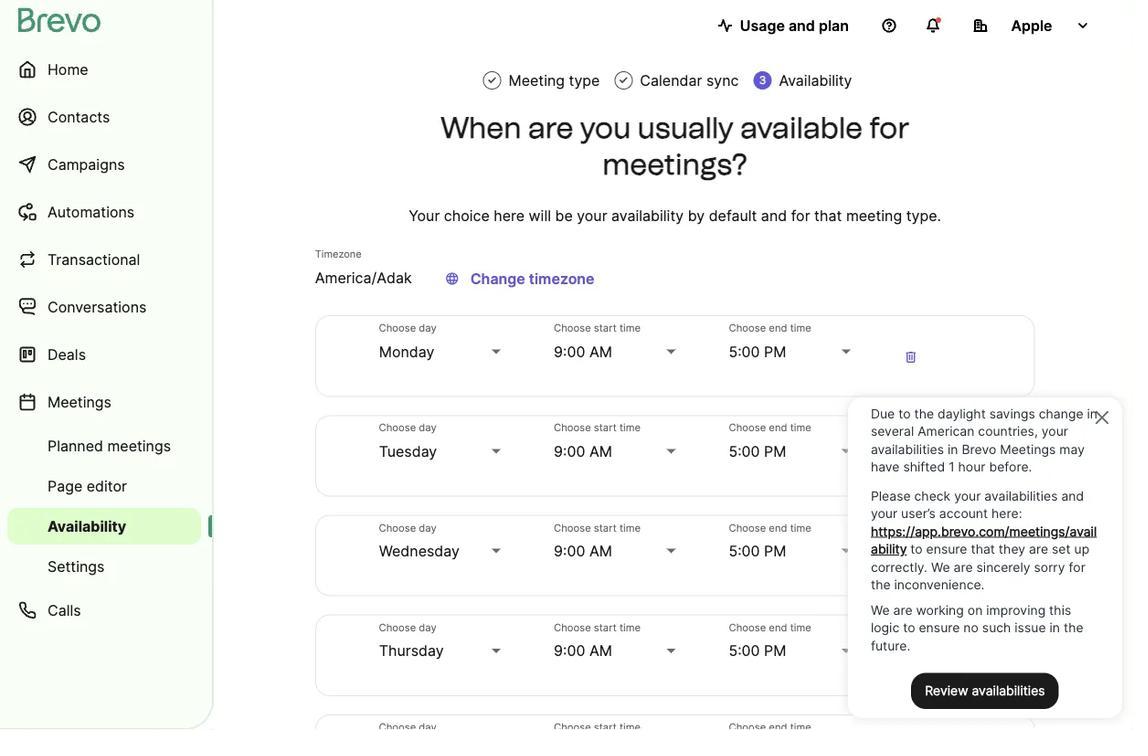 Task type: locate. For each thing, give the bounding box(es) containing it.
1 check from the left
[[487, 74, 498, 87]]

0 horizontal spatial check
[[487, 74, 498, 87]]

5:00 pm
[[729, 343, 786, 360], [729, 442, 786, 460], [729, 542, 786, 560], [729, 642, 786, 660]]

meeting
[[846, 207, 902, 224]]

9:00 am for tuesday
[[554, 442, 612, 460]]

availability
[[779, 71, 852, 89], [48, 517, 126, 535]]

3 9:00 am field from the top
[[554, 540, 679, 562]]

your choice here will be your availability by default and for that meeting type.
[[409, 207, 941, 224]]

transactional link
[[7, 238, 201, 282]]

1 horizontal spatial availability
[[779, 71, 852, 89]]

0 vertical spatial remove range image
[[900, 346, 922, 368]]

2 no color image from the left
[[618, 74, 629, 87]]

tuesday
[[379, 442, 437, 460]]

timezone
[[529, 270, 595, 288]]

monday
[[379, 343, 434, 360]]

plan
[[819, 16, 849, 34]]

no color image
[[487, 74, 498, 87], [618, 74, 629, 87]]

2 9:00 am field from the top
[[554, 441, 679, 462]]

2 check from the left
[[618, 74, 629, 87]]

am for tuesday
[[589, 442, 612, 460]]

1 horizontal spatial check
[[618, 74, 629, 87]]

1 vertical spatial remove range image
[[900, 546, 922, 568]]

9:00 for monday
[[554, 343, 585, 360]]

remove range image
[[900, 346, 922, 368], [900, 546, 922, 568], [900, 646, 922, 668]]

2 am from the top
[[589, 442, 612, 460]]

are
[[528, 110, 573, 145]]

2 delete from the top
[[904, 448, 918, 466]]

conversations
[[48, 298, 147, 316]]

delete button
[[893, 338, 929, 374], [893, 438, 929, 474], [893, 538, 929, 574], [893, 637, 929, 674]]

5:00 for wednesday
[[729, 542, 760, 560]]

4 9:00 am from the top
[[554, 642, 612, 660]]

1 pm from the top
[[764, 343, 786, 360]]

1 9:00 am field from the top
[[554, 341, 679, 363]]

you
[[580, 110, 631, 145]]

4 5:00 from the top
[[729, 642, 760, 660]]

no color image left meeting
[[487, 74, 498, 87]]

2 5:00 pm from the top
[[729, 442, 786, 460]]

for right available
[[870, 110, 910, 145]]

9:00 am
[[554, 343, 612, 360], [554, 442, 612, 460], [554, 542, 612, 560], [554, 642, 612, 660]]

page editor
[[48, 477, 127, 495]]

2 9:00 am from the top
[[554, 442, 612, 460]]

9:00 am for thursday
[[554, 642, 612, 660]]

calendar sync
[[640, 71, 739, 89]]

1 no color image from the left
[[487, 74, 498, 87]]

3 pm from the top
[[764, 542, 786, 560]]

here
[[494, 207, 525, 224]]

4 delete from the top
[[904, 648, 918, 665]]

0 horizontal spatial for
[[791, 207, 810, 224]]

1 horizontal spatial for
[[870, 110, 910, 145]]

3 9:00 from the top
[[554, 542, 585, 560]]

2 5:00 pm field from the top
[[729, 441, 854, 462]]

3 delete from the top
[[904, 548, 918, 566]]

0 horizontal spatial availability
[[48, 517, 126, 535]]

1 horizontal spatial and
[[789, 16, 815, 34]]

0 horizontal spatial no color image
[[487, 74, 498, 87]]

5:00 pm field for tuesday
[[729, 441, 854, 462]]

3 5:00 from the top
[[729, 542, 760, 560]]

check right type
[[618, 74, 629, 87]]

3 9:00 am from the top
[[554, 542, 612, 560]]

pm for wednesday
[[764, 542, 786, 560]]

for left that
[[791, 207, 810, 224]]

and right default
[[761, 207, 787, 224]]

9:00
[[554, 343, 585, 360], [554, 442, 585, 460], [554, 542, 585, 560], [554, 642, 585, 660]]

1 vertical spatial and
[[761, 207, 787, 224]]

9:00 AM field
[[554, 341, 679, 363], [554, 441, 679, 462], [554, 540, 679, 562], [554, 640, 679, 662]]

4 am from the top
[[589, 642, 612, 660]]

4 5:00 pm field from the top
[[729, 640, 854, 662]]

0 vertical spatial and
[[789, 16, 815, 34]]

america/adak
[[315, 269, 412, 287]]

4 5:00 pm from the top
[[729, 642, 786, 660]]

planned meetings link
[[7, 428, 201, 464]]

no color image right type
[[618, 74, 629, 87]]

4 9:00 from the top
[[554, 642, 585, 660]]

delete
[[904, 349, 918, 366], [904, 448, 918, 466], [904, 548, 918, 566], [904, 648, 918, 665]]

2 delete button from the top
[[893, 438, 929, 474]]

9:00 am for monday
[[554, 343, 612, 360]]

apple
[[1011, 16, 1053, 34]]

3 5:00 pm field from the top
[[729, 540, 854, 562]]

2 9:00 from the top
[[554, 442, 585, 460]]

and left plan
[[789, 16, 815, 34]]

when are you usually available for meetings?
[[440, 110, 910, 182]]

delete for tuesday
[[904, 448, 918, 466]]

3 5:00 pm from the top
[[729, 542, 786, 560]]

0 vertical spatial for
[[870, 110, 910, 145]]

1 5:00 pm field from the top
[[729, 341, 854, 363]]

1 am from the top
[[589, 343, 612, 360]]

and
[[789, 16, 815, 34], [761, 207, 787, 224]]

1 remove range image from the top
[[900, 346, 922, 368]]

your
[[409, 207, 440, 224]]

delete inside remove range image
[[904, 448, 918, 466]]

2 vertical spatial remove range image
[[900, 646, 922, 668]]

contacts link
[[7, 95, 201, 139]]

4 9:00 am field from the top
[[554, 640, 679, 662]]

campaigns link
[[7, 143, 201, 186]]

4 delete button from the top
[[893, 637, 929, 674]]

0 vertical spatial availability
[[779, 71, 852, 89]]

home link
[[7, 48, 201, 91]]

pm
[[764, 343, 786, 360], [764, 442, 786, 460], [764, 542, 786, 560], [764, 642, 786, 660]]

2 5:00 from the top
[[729, 442, 760, 460]]

check for meeting
[[487, 74, 498, 87]]

by
[[688, 207, 705, 224]]

availability
[[612, 207, 684, 224]]

type.
[[906, 207, 941, 224]]

5:00
[[729, 343, 760, 360], [729, 442, 760, 460], [729, 542, 760, 560], [729, 642, 760, 660]]

availability up available
[[779, 71, 852, 89]]

am
[[589, 343, 612, 360], [589, 442, 612, 460], [589, 542, 612, 560], [589, 642, 612, 660]]

2 pm from the top
[[764, 442, 786, 460]]

9:00 am field for monday
[[554, 341, 679, 363]]

availability down page editor
[[48, 517, 126, 535]]

1 vertical spatial for
[[791, 207, 810, 224]]

am for monday
[[589, 343, 612, 360]]

1 delete from the top
[[904, 349, 918, 366]]

1 9:00 from the top
[[554, 343, 585, 360]]

delete for wednesday
[[904, 548, 918, 566]]

5:00 PM field
[[729, 341, 854, 363], [729, 441, 854, 462], [729, 540, 854, 562], [729, 640, 854, 662]]

that
[[814, 207, 842, 224]]

1 delete button from the top
[[893, 338, 929, 374]]

check left meeting
[[487, 74, 498, 87]]

1 horizontal spatial no color image
[[618, 74, 629, 87]]

3 remove range image from the top
[[900, 646, 922, 668]]

9:00 am field for tuesday
[[554, 441, 679, 462]]

for
[[870, 110, 910, 145], [791, 207, 810, 224]]

2 remove range image from the top
[[900, 546, 922, 568]]

your
[[577, 207, 607, 224]]

remove range image for thursday
[[900, 646, 922, 668]]

3 delete button from the top
[[893, 538, 929, 574]]

3 am from the top
[[589, 542, 612, 560]]

9:00 for tuesday
[[554, 442, 585, 460]]

1 9:00 am from the top
[[554, 343, 612, 360]]

delete for monday
[[904, 349, 918, 366]]

type
[[569, 71, 600, 89]]

check
[[487, 74, 498, 87], [618, 74, 629, 87]]

9:00 am field for thursday
[[554, 640, 679, 662]]

4 pm from the top
[[764, 642, 786, 660]]

3
[[759, 74, 766, 87]]

apple button
[[959, 7, 1105, 44]]

contacts
[[48, 108, 110, 126]]

5:00 pm field for thursday
[[729, 640, 854, 662]]



Task type: vqa. For each thing, say whether or not it's contained in the screenshot.
Meetings
yes



Task type: describe. For each thing, give the bounding box(es) containing it.
5:00 pm for wednesday
[[729, 542, 786, 560]]

settings
[[48, 558, 105, 575]]

transactional
[[48, 250, 140, 268]]

5:00 for thursday
[[729, 642, 760, 660]]

Thursday field
[[379, 640, 505, 662]]

available
[[740, 110, 863, 145]]

no color image for calendar sync
[[618, 74, 629, 87]]

meetings link
[[7, 380, 201, 424]]

meeting
[[509, 71, 565, 89]]

meetings
[[48, 393, 111, 411]]

delete for thursday
[[904, 648, 918, 665]]

meetings
[[107, 437, 171, 455]]

choice
[[444, 207, 490, 224]]

9:00 for wednesday
[[554, 542, 585, 560]]

default
[[709, 207, 757, 224]]

page editor link
[[7, 468, 201, 505]]

5:00 pm for thursday
[[729, 642, 786, 660]]

deals link
[[7, 333, 201, 377]]

campaigns
[[48, 155, 125, 173]]

calls link
[[7, 589, 201, 632]]

pm for thursday
[[764, 642, 786, 660]]

language
[[445, 270, 459, 288]]

automations link
[[7, 190, 201, 234]]

check for calendar
[[618, 74, 629, 87]]

editor
[[87, 477, 127, 495]]

5:00 pm field for wednesday
[[729, 540, 854, 562]]

1 vertical spatial availability
[[48, 517, 126, 535]]

for inside when are you usually available for meetings?
[[870, 110, 910, 145]]

1 5:00 pm from the top
[[729, 343, 786, 360]]

change
[[470, 270, 525, 288]]

settings link
[[7, 548, 201, 585]]

home
[[48, 60, 88, 78]]

conversations link
[[7, 285, 201, 329]]

remove range image for monday
[[900, 346, 922, 368]]

pm for tuesday
[[764, 442, 786, 460]]

remove range image
[[900, 446, 922, 468]]

5:00 pm field for monday
[[729, 341, 854, 363]]

am for thursday
[[589, 642, 612, 660]]

be
[[555, 207, 573, 224]]

meetings?
[[602, 147, 748, 182]]

1 5:00 from the top
[[729, 343, 760, 360]]

sync
[[706, 71, 739, 89]]

delete button for monday
[[893, 338, 929, 374]]

left image
[[441, 268, 463, 290]]

availability link
[[7, 508, 201, 545]]

5:00 for tuesday
[[729, 442, 760, 460]]

9:00 am field for wednesday
[[554, 540, 679, 562]]

am for wednesday
[[589, 542, 612, 560]]

usage
[[740, 16, 785, 34]]

usage and plan
[[740, 16, 849, 34]]

9:00 am for wednesday
[[554, 542, 612, 560]]

thursday
[[379, 642, 444, 660]]

and inside button
[[789, 16, 815, 34]]

9:00 for thursday
[[554, 642, 585, 660]]

usually
[[637, 110, 734, 145]]

0 horizontal spatial and
[[761, 207, 787, 224]]

timezone
[[315, 248, 362, 260]]

will
[[529, 207, 551, 224]]

usage and plan button
[[703, 7, 864, 44]]

5:00 pm for tuesday
[[729, 442, 786, 460]]

automations
[[48, 203, 135, 221]]

planned
[[48, 437, 103, 455]]

deals
[[48, 345, 86, 363]]

delete button for tuesday
[[893, 438, 929, 474]]

wednesday
[[379, 542, 460, 560]]

when
[[440, 110, 522, 145]]

page
[[48, 477, 82, 495]]

calls
[[48, 601, 81, 619]]

no color image for meeting type
[[487, 74, 498, 87]]

Wednesday field
[[379, 540, 505, 562]]

Monday field
[[379, 341, 505, 363]]

remove range image for wednesday
[[900, 546, 922, 568]]

change timezone
[[470, 270, 595, 288]]

planned meetings
[[48, 437, 171, 455]]

calendar
[[640, 71, 702, 89]]

Tuesday field
[[379, 441, 505, 462]]

meeting type
[[509, 71, 600, 89]]

delete button for thursday
[[893, 637, 929, 674]]

delete button for wednesday
[[893, 538, 929, 574]]



